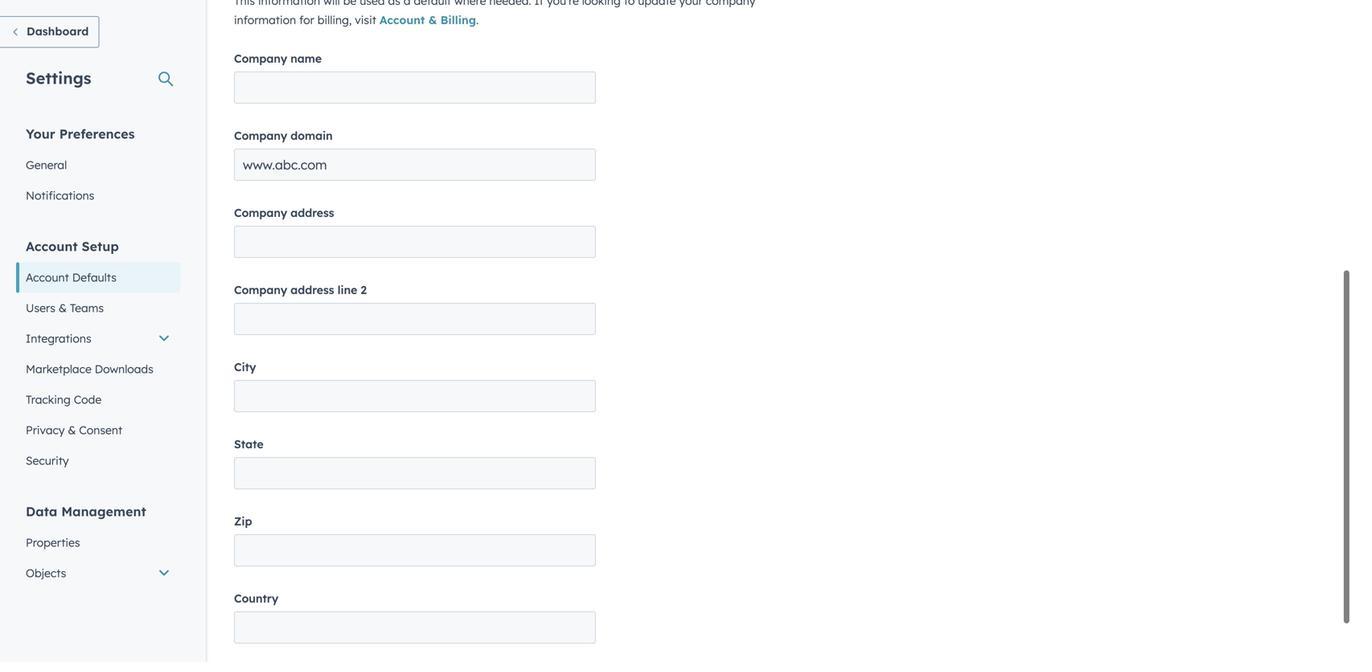 Task type: describe. For each thing, give the bounding box(es) containing it.
1 vertical spatial information
[[234, 13, 296, 27]]

Company name text field
[[234, 72, 596, 104]]

Zip text field
[[234, 535, 596, 567]]

& for billing
[[428, 13, 437, 27]]

this
[[234, 0, 255, 8]]

used
[[360, 0, 385, 8]]

security
[[26, 454, 69, 468]]

company for company address
[[234, 206, 287, 220]]

this information will be used as a default where needed. if you're looking to update your company information for billing, visit
[[234, 0, 755, 27]]

privacy & consent link
[[16, 415, 180, 446]]

City text field
[[234, 380, 596, 413]]

company for company address line 2
[[234, 283, 287, 297]]

setup
[[82, 238, 119, 255]]

to
[[624, 0, 635, 8]]

company for company name
[[234, 51, 287, 66]]

account setup
[[26, 238, 119, 255]]

account defaults
[[26, 271, 117, 285]]

account & billing .
[[379, 13, 479, 27]]

Company address line 2 text field
[[234, 303, 596, 335]]

objects
[[26, 567, 66, 581]]

account for account setup
[[26, 238, 78, 255]]

State text field
[[234, 458, 596, 490]]

marketplace downloads link
[[16, 354, 180, 385]]

a
[[404, 0, 411, 8]]

dashboard
[[27, 24, 89, 38]]

update
[[638, 0, 676, 8]]

tracking code link
[[16, 385, 180, 415]]

code
[[74, 393, 102, 407]]

downloads
[[95, 362, 153, 376]]

Company domain text field
[[234, 149, 596, 181]]

data management
[[26, 504, 146, 520]]

defaults
[[72, 271, 117, 285]]

notifications link
[[16, 181, 180, 211]]

where
[[454, 0, 486, 8]]

line
[[338, 283, 357, 297]]

tracking
[[26, 393, 71, 407]]

state
[[234, 438, 264, 452]]

your
[[26, 126, 55, 142]]

integrations button
[[16, 324, 180, 354]]

default
[[414, 0, 451, 8]]

looking
[[582, 0, 621, 8]]

management
[[61, 504, 146, 520]]

general
[[26, 158, 67, 172]]

company
[[706, 0, 755, 8]]

domain
[[291, 129, 333, 143]]

account for account & billing .
[[379, 13, 425, 27]]

data
[[26, 504, 57, 520]]

address for company address
[[291, 206, 334, 220]]

account setup element
[[16, 238, 180, 476]]

be
[[343, 0, 356, 8]]

0 vertical spatial information
[[258, 0, 320, 8]]



Task type: locate. For each thing, give the bounding box(es) containing it.
address
[[291, 206, 334, 220], [291, 283, 334, 297]]

data management element
[[16, 503, 180, 650]]

Company address text field
[[234, 226, 596, 258]]

& for teams
[[59, 301, 67, 315]]

if
[[534, 0, 544, 8]]

account up account defaults
[[26, 238, 78, 255]]

your preferences element
[[16, 125, 180, 211]]

0 horizontal spatial &
[[59, 301, 67, 315]]

address for company address line 2
[[291, 283, 334, 297]]

& down default
[[428, 13, 437, 27]]

1 vertical spatial &
[[59, 301, 67, 315]]

properties
[[26, 536, 80, 550]]

your
[[679, 0, 703, 8]]

security link
[[16, 446, 180, 476]]

0 vertical spatial &
[[428, 13, 437, 27]]

users & teams link
[[16, 293, 180, 324]]

2 horizontal spatial &
[[428, 13, 437, 27]]

company name
[[234, 51, 322, 66]]

1 horizontal spatial &
[[68, 423, 76, 437]]

users
[[26, 301, 55, 315]]

dashboard link
[[0, 16, 99, 48]]

billing,
[[318, 13, 352, 27]]

will
[[323, 0, 340, 8]]

& right privacy
[[68, 423, 76, 437]]

1 address from the top
[[291, 206, 334, 220]]

2 vertical spatial &
[[68, 423, 76, 437]]

tracking code
[[26, 393, 102, 407]]

4 company from the top
[[234, 283, 287, 297]]

billing
[[440, 13, 476, 27]]

1 vertical spatial account
[[26, 238, 78, 255]]

1 vertical spatial address
[[291, 283, 334, 297]]

company address
[[234, 206, 334, 220]]

& right the users
[[59, 301, 67, 315]]

0 vertical spatial account
[[379, 13, 425, 27]]

2 vertical spatial account
[[26, 271, 69, 285]]

address down domain
[[291, 206, 334, 220]]

company address line 2
[[234, 283, 367, 297]]

settings
[[26, 68, 91, 88]]

account defaults link
[[16, 263, 180, 293]]

2
[[361, 283, 367, 297]]

3 company from the top
[[234, 206, 287, 220]]

&
[[428, 13, 437, 27], [59, 301, 67, 315], [68, 423, 76, 437]]

privacy
[[26, 423, 65, 437]]

your preferences
[[26, 126, 135, 142]]

information up for
[[258, 0, 320, 8]]

company for company domain
[[234, 129, 287, 143]]

.
[[476, 13, 479, 27]]

notifications
[[26, 189, 94, 203]]

general link
[[16, 150, 180, 181]]

needed.
[[489, 0, 531, 8]]

information down the this at the top left
[[234, 13, 296, 27]]

1 company from the top
[[234, 51, 287, 66]]

Country text field
[[234, 612, 596, 644]]

consent
[[79, 423, 122, 437]]

marketplace
[[26, 362, 92, 376]]

teams
[[70, 301, 104, 315]]

as
[[388, 0, 400, 8]]

objects button
[[16, 559, 180, 589]]

marketplace downloads
[[26, 362, 153, 376]]

integrations
[[26, 332, 91, 346]]

users & teams
[[26, 301, 104, 315]]

for
[[299, 13, 314, 27]]

address left line
[[291, 283, 334, 297]]

account for account defaults
[[26, 271, 69, 285]]

privacy & consent
[[26, 423, 122, 437]]

& for consent
[[68, 423, 76, 437]]

company
[[234, 51, 287, 66], [234, 129, 287, 143], [234, 206, 287, 220], [234, 283, 287, 297]]

account
[[379, 13, 425, 27], [26, 238, 78, 255], [26, 271, 69, 285]]

country
[[234, 592, 278, 606]]

account down a
[[379, 13, 425, 27]]

0 vertical spatial address
[[291, 206, 334, 220]]

city
[[234, 360, 256, 374]]

company domain
[[234, 129, 333, 143]]

information
[[258, 0, 320, 8], [234, 13, 296, 27]]

preferences
[[59, 126, 135, 142]]

name
[[291, 51, 322, 66]]

account up the users
[[26, 271, 69, 285]]

properties link
[[16, 528, 180, 559]]

zip
[[234, 515, 252, 529]]

visit
[[355, 13, 376, 27]]

account & billing link
[[379, 13, 476, 27]]

2 company from the top
[[234, 129, 287, 143]]

you're
[[547, 0, 579, 8]]

2 address from the top
[[291, 283, 334, 297]]



Task type: vqa. For each thing, say whether or not it's contained in the screenshot.
Company address line 2 'Company'
yes



